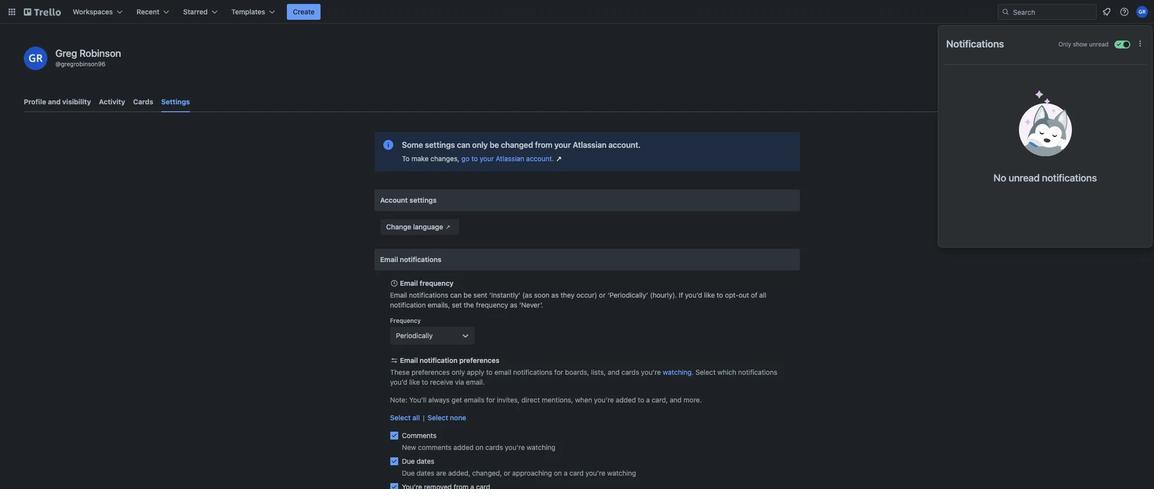 Task type: locate. For each thing, give the bounding box(es) containing it.
can up set
[[450, 291, 462, 299]]

settings
[[425, 140, 455, 149], [410, 196, 437, 204]]

0 horizontal spatial or
[[504, 469, 510, 477]]

email inside email notifications can be sent 'instantly' (as soon as they occur) or 'periodically' (hourly). if you'd like to opt-out of all notification emails, set the frequency as 'never'.
[[390, 291, 407, 299]]

1 dates from the top
[[417, 457, 434, 465]]

dates down comments
[[417, 457, 434, 465]]

frequency inside email notifications can be sent 'instantly' (as soon as they occur) or 'periodically' (hourly). if you'd like to opt-out of all notification emails, set the frequency as 'never'.
[[476, 301, 508, 309]]

back to home image
[[24, 4, 61, 20]]

email up frequency on the bottom left of page
[[390, 291, 407, 299]]

frequency down sent
[[476, 301, 508, 309]]

cards right lists,
[[621, 368, 639, 376]]

you'd down these
[[390, 378, 407, 386]]

0 vertical spatial like
[[704, 291, 715, 299]]

1 horizontal spatial only
[[472, 140, 488, 149]]

unread right no
[[1009, 172, 1040, 184]]

sm image
[[443, 222, 453, 232]]

and right card, at right bottom
[[670, 396, 682, 404]]

to left receive
[[422, 378, 428, 386]]

0 horizontal spatial like
[[409, 378, 420, 386]]

occur)
[[576, 291, 597, 299]]

2 vertical spatial watching
[[607, 469, 636, 477]]

your
[[554, 140, 571, 149], [480, 154, 494, 163]]

1 vertical spatial watching
[[527, 443, 556, 452]]

1 horizontal spatial all
[[759, 291, 766, 299]]

can up go on the left of page
[[457, 140, 470, 149]]

your right from
[[554, 140, 571, 149]]

0 vertical spatial a
[[646, 396, 650, 404]]

0 vertical spatial notification
[[390, 301, 426, 309]]

unread right show
[[1089, 41, 1109, 48]]

atlassian
[[573, 140, 606, 149], [496, 154, 524, 163]]

notification inside email notifications can be sent 'instantly' (as soon as they occur) or 'periodically' (hourly). if you'd like to opt-out of all notification emails, set the frequency as 'never'.
[[390, 301, 426, 309]]

a left card
[[564, 469, 568, 477]]

and right lists,
[[608, 368, 620, 376]]

0 horizontal spatial atlassian
[[496, 154, 524, 163]]

0 vertical spatial for
[[554, 368, 563, 376]]

a left card, at right bottom
[[646, 396, 650, 404]]

changed
[[501, 140, 533, 149]]

all left |
[[412, 414, 420, 422]]

1 horizontal spatial your
[[554, 140, 571, 149]]

1 vertical spatial your
[[480, 154, 494, 163]]

to inside email notifications can be sent 'instantly' (as soon as they occur) or 'periodically' (hourly). if you'd like to opt-out of all notification emails, set the frequency as 'never'.
[[717, 291, 723, 299]]

1 vertical spatial settings
[[410, 196, 437, 204]]

0 vertical spatial all
[[759, 291, 766, 299]]

1 vertical spatial be
[[464, 291, 472, 299]]

. select which notifications you'd like to receive via email.
[[390, 368, 777, 386]]

0 vertical spatial due
[[402, 457, 415, 465]]

1 horizontal spatial select
[[428, 414, 448, 422]]

select all | select none
[[390, 414, 466, 422]]

unread
[[1089, 41, 1109, 48], [1009, 172, 1040, 184]]

search image
[[1002, 8, 1010, 16]]

can for settings
[[457, 140, 470, 149]]

go to your atlassian account.
[[461, 154, 554, 163]]

as
[[551, 291, 559, 299], [510, 301, 517, 309]]

0 horizontal spatial select
[[390, 414, 411, 422]]

1 vertical spatial dates
[[417, 469, 434, 477]]

1 vertical spatial unread
[[1009, 172, 1040, 184]]

2 horizontal spatial select
[[696, 368, 716, 376]]

get
[[452, 396, 462, 404]]

1 horizontal spatial as
[[551, 291, 559, 299]]

new comments added on cards you're watching
[[402, 443, 556, 452]]

1 vertical spatial frequency
[[476, 301, 508, 309]]

greg robinson @ gregrobinson96
[[55, 47, 121, 68]]

watching
[[663, 368, 692, 376], [527, 443, 556, 452], [607, 469, 636, 477]]

for right emails
[[486, 396, 495, 404]]

of
[[751, 291, 757, 299]]

email
[[380, 255, 398, 264], [400, 279, 418, 287], [390, 291, 407, 299], [400, 356, 418, 365]]

watching link
[[663, 368, 692, 376]]

0 vertical spatial settings
[[425, 140, 455, 149]]

2 dates from the top
[[417, 469, 434, 477]]

1 horizontal spatial unread
[[1089, 41, 1109, 48]]

you're right when
[[594, 396, 614, 404]]

0 horizontal spatial for
[[486, 396, 495, 404]]

1 horizontal spatial on
[[554, 469, 562, 477]]

activity link
[[99, 93, 125, 111]]

preferences up receive
[[412, 368, 450, 376]]

watching up the more.
[[663, 368, 692, 376]]

you'd
[[685, 291, 702, 299], [390, 378, 407, 386]]

added left card, at right bottom
[[616, 396, 636, 404]]

soon
[[534, 291, 550, 299]]

create
[[293, 7, 315, 16]]

none
[[450, 414, 466, 422]]

email
[[494, 368, 511, 376]]

added up added,
[[453, 443, 474, 452]]

1 vertical spatial you'd
[[390, 378, 407, 386]]

0 horizontal spatial a
[[564, 469, 568, 477]]

.
[[692, 368, 694, 376]]

1 vertical spatial cards
[[485, 443, 503, 452]]

1 horizontal spatial be
[[490, 140, 499, 149]]

are
[[436, 469, 446, 477]]

workspaces button
[[67, 4, 129, 20]]

0 vertical spatial dates
[[417, 457, 434, 465]]

and
[[48, 97, 61, 106], [608, 368, 620, 376], [670, 396, 682, 404]]

like inside . select which notifications you'd like to receive via email.
[[409, 378, 420, 386]]

due for due dates
[[402, 457, 415, 465]]

0 horizontal spatial as
[[510, 301, 517, 309]]

on left card
[[554, 469, 562, 477]]

1 horizontal spatial or
[[599, 291, 606, 299]]

due
[[402, 457, 415, 465], [402, 469, 415, 477]]

dates down due dates
[[417, 469, 434, 477]]

1 horizontal spatial account.
[[608, 140, 641, 149]]

note: you'll always get emails for invites, direct mentions, when you're added to a card, and more.
[[390, 396, 702, 404]]

only show unread
[[1058, 41, 1109, 48]]

select right |
[[428, 414, 448, 422]]

to
[[471, 154, 478, 163], [717, 291, 723, 299], [486, 368, 493, 376], [422, 378, 428, 386], [638, 396, 644, 404]]

note:
[[390, 396, 407, 404]]

1 horizontal spatial frequency
[[476, 301, 508, 309]]

0 horizontal spatial and
[[48, 97, 61, 106]]

0 horizontal spatial preferences
[[412, 368, 450, 376]]

0 horizontal spatial be
[[464, 291, 472, 299]]

email for email notification preferences
[[400, 356, 418, 365]]

they
[[561, 291, 575, 299]]

email frequency
[[400, 279, 454, 287]]

0 vertical spatial your
[[554, 140, 571, 149]]

'periodically'
[[607, 291, 648, 299]]

be up the in the bottom left of the page
[[464, 291, 472, 299]]

all right of in the bottom of the page
[[759, 291, 766, 299]]

or right occur)
[[599, 291, 606, 299]]

1 horizontal spatial you'd
[[685, 291, 702, 299]]

on up changed,
[[475, 443, 483, 452]]

0 horizontal spatial frequency
[[420, 279, 454, 287]]

email down change
[[380, 255, 398, 264]]

be up the go to your atlassian account.
[[490, 140, 499, 149]]

you're left watching link
[[641, 368, 661, 376]]

activity
[[99, 97, 125, 106]]

2 due from the top
[[402, 469, 415, 477]]

0 vertical spatial atlassian
[[573, 140, 606, 149]]

like left the 'opt-'
[[704, 291, 715, 299]]

cards link
[[133, 93, 153, 111]]

1 vertical spatial and
[[608, 368, 620, 376]]

2 horizontal spatial and
[[670, 396, 682, 404]]

1 horizontal spatial for
[[554, 368, 563, 376]]

switch to… image
[[7, 7, 17, 17]]

go to your atlassian account. link
[[461, 154, 564, 164]]

to right go on the left of page
[[471, 154, 478, 163]]

email up these
[[400, 356, 418, 365]]

can
[[457, 140, 470, 149], [450, 291, 462, 299]]

0 vertical spatial can
[[457, 140, 470, 149]]

out
[[739, 291, 749, 299]]

to left email
[[486, 368, 493, 376]]

via
[[455, 378, 464, 386]]

dates for due dates
[[417, 457, 434, 465]]

1 vertical spatial on
[[554, 469, 562, 477]]

1 vertical spatial can
[[450, 291, 462, 299]]

and right profile
[[48, 97, 61, 106]]

you're up due dates are added, changed, or approaching on a card you're watching
[[505, 443, 525, 452]]

account
[[380, 196, 408, 204]]

cards up changed,
[[485, 443, 503, 452]]

go
[[461, 154, 470, 163]]

(as
[[522, 291, 532, 299]]

frequency up emails,
[[420, 279, 454, 287]]

1 horizontal spatial watching
[[607, 469, 636, 477]]

when
[[575, 396, 592, 404]]

0 horizontal spatial unread
[[1009, 172, 1040, 184]]

primary element
[[0, 0, 1154, 24]]

greg robinson (gregrobinson96) image
[[24, 46, 47, 70]]

email down email notifications
[[400, 279, 418, 287]]

0 horizontal spatial all
[[412, 414, 420, 422]]

1 vertical spatial account.
[[526, 154, 554, 163]]

1 vertical spatial all
[[412, 414, 420, 422]]

only up the go to your atlassian account.
[[472, 140, 488, 149]]

email notifications
[[380, 255, 441, 264]]

0 vertical spatial as
[[551, 291, 559, 299]]

these
[[390, 368, 410, 376]]

emails
[[464, 396, 484, 404]]

notifications
[[946, 38, 1004, 49]]

1 vertical spatial only
[[452, 368, 465, 376]]

can inside email notifications can be sent 'instantly' (as soon as they occur) or 'periodically' (hourly). if you'd like to opt-out of all notification emails, set the frequency as 'never'.
[[450, 291, 462, 299]]

due down new
[[402, 457, 415, 465]]

like
[[704, 291, 715, 299], [409, 378, 420, 386]]

1 horizontal spatial atlassian
[[573, 140, 606, 149]]

for left boards,
[[554, 368, 563, 376]]

only up via
[[452, 368, 465, 376]]

1 vertical spatial like
[[409, 378, 420, 386]]

some
[[402, 140, 423, 149]]

0 vertical spatial account.
[[608, 140, 641, 149]]

or
[[599, 291, 606, 299], [504, 469, 510, 477]]

email notifications can be sent 'instantly' (as soon as they occur) or 'periodically' (hourly). if you'd like to opt-out of all notification emails, set the frequency as 'never'.
[[390, 291, 766, 309]]

atlassian right from
[[573, 140, 606, 149]]

settings up language on the top left
[[410, 196, 437, 204]]

1 vertical spatial or
[[504, 469, 510, 477]]

notification up receive
[[420, 356, 458, 365]]

0 vertical spatial on
[[475, 443, 483, 452]]

0 vertical spatial preferences
[[459, 356, 499, 365]]

only
[[1058, 41, 1071, 48]]

as left they
[[551, 291, 559, 299]]

changes,
[[430, 154, 459, 163]]

watching up approaching at the bottom left
[[527, 443, 556, 452]]

to left the 'opt-'
[[717, 291, 723, 299]]

'instantly'
[[489, 291, 520, 299]]

1 horizontal spatial like
[[704, 291, 715, 299]]

2 horizontal spatial watching
[[663, 368, 692, 376]]

all
[[759, 291, 766, 299], [412, 414, 420, 422]]

select down note:
[[390, 414, 411, 422]]

your right go on the left of page
[[480, 154, 494, 163]]

1 vertical spatial as
[[510, 301, 517, 309]]

notification up frequency on the bottom left of page
[[390, 301, 426, 309]]

or right changed,
[[504, 469, 510, 477]]

watching right card
[[607, 469, 636, 477]]

or inside email notifications can be sent 'instantly' (as soon as they occur) or 'periodically' (hourly). if you'd like to opt-out of all notification emails, set the frequency as 'never'.
[[599, 291, 606, 299]]

0 vertical spatial added
[[616, 396, 636, 404]]

atlassian down 'changed'
[[496, 154, 524, 163]]

1 vertical spatial due
[[402, 469, 415, 477]]

1 vertical spatial added
[[453, 443, 474, 452]]

0 vertical spatial you'd
[[685, 291, 702, 299]]

select right .
[[696, 368, 716, 376]]

like down these
[[409, 378, 420, 386]]

0 vertical spatial be
[[490, 140, 499, 149]]

to inside go to your atlassian account. link
[[471, 154, 478, 163]]

email for email notifications
[[380, 255, 398, 264]]

0 horizontal spatial account.
[[526, 154, 554, 163]]

notifications
[[1042, 172, 1097, 184], [400, 255, 441, 264], [409, 291, 448, 299], [513, 368, 552, 376], [738, 368, 777, 376]]

a
[[646, 396, 650, 404], [564, 469, 568, 477]]

0 vertical spatial cards
[[621, 368, 639, 376]]

due down due dates
[[402, 469, 415, 477]]

0 vertical spatial or
[[599, 291, 606, 299]]

1 vertical spatial atlassian
[[496, 154, 524, 163]]

you'd right if
[[685, 291, 702, 299]]

account.
[[608, 140, 641, 149], [526, 154, 554, 163]]

|
[[423, 414, 425, 422]]

select
[[696, 368, 716, 376], [390, 414, 411, 422], [428, 414, 448, 422]]

notification
[[390, 301, 426, 309], [420, 356, 458, 365]]

for
[[554, 368, 563, 376], [486, 396, 495, 404]]

periodically
[[396, 331, 433, 340]]

notifications inside email notifications can be sent 'instantly' (as soon as they occur) or 'periodically' (hourly). if you'd like to opt-out of all notification emails, set the frequency as 'never'.
[[409, 291, 448, 299]]

as down 'instantly'
[[510, 301, 517, 309]]

1 due from the top
[[402, 457, 415, 465]]

templates
[[231, 7, 265, 16]]

1 vertical spatial notification
[[420, 356, 458, 365]]

settings up changes,
[[425, 140, 455, 149]]

preferences up apply
[[459, 356, 499, 365]]

0 horizontal spatial you'd
[[390, 378, 407, 386]]



Task type: describe. For each thing, give the bounding box(es) containing it.
show
[[1073, 41, 1087, 48]]

0 vertical spatial frequency
[[420, 279, 454, 287]]

apply
[[467, 368, 484, 376]]

all inside email notifications can be sent 'instantly' (as soon as they occur) or 'periodically' (hourly). if you'd like to opt-out of all notification emails, set the frequency as 'never'.
[[759, 291, 766, 299]]

change language
[[386, 223, 443, 231]]

to make changes,
[[402, 154, 461, 163]]

some settings can only be changed from your atlassian account.
[[402, 140, 641, 149]]

greg robinson (gregrobinson96) image
[[1136, 6, 1148, 18]]

select all button
[[390, 413, 420, 423]]

'never'.
[[519, 301, 543, 309]]

which
[[717, 368, 736, 376]]

0 vertical spatial and
[[48, 97, 61, 106]]

visibility
[[62, 97, 91, 106]]

to left card, at right bottom
[[638, 396, 644, 404]]

invites,
[[497, 396, 520, 404]]

notifications inside . select which notifications you'd like to receive via email.
[[738, 368, 777, 376]]

can for notifications
[[450, 291, 462, 299]]

email notification preferences
[[400, 356, 499, 365]]

profile and visibility
[[24, 97, 91, 106]]

dates for due dates are added, changed, or approaching on a card you're watching
[[417, 469, 434, 477]]

always
[[428, 396, 450, 404]]

you'd inside . select which notifications you'd like to receive via email.
[[390, 378, 407, 386]]

comments
[[418, 443, 452, 452]]

settings for account
[[410, 196, 437, 204]]

account settings
[[380, 196, 437, 204]]

you'll
[[409, 396, 426, 404]]

to
[[402, 154, 410, 163]]

approaching
[[512, 469, 552, 477]]

sent
[[473, 291, 487, 299]]

2 vertical spatial and
[[670, 396, 682, 404]]

mentions,
[[542, 396, 573, 404]]

card
[[569, 469, 584, 477]]

profile and visibility link
[[24, 93, 91, 111]]

you'd inside email notifications can be sent 'instantly' (as soon as they occur) or 'periodically' (hourly). if you'd like to opt-out of all notification emails, set the frequency as 'never'.
[[685, 291, 702, 299]]

frequency
[[390, 317, 421, 325]]

0 horizontal spatial your
[[480, 154, 494, 163]]

1 horizontal spatial preferences
[[459, 356, 499, 365]]

create button
[[287, 4, 321, 20]]

1 horizontal spatial and
[[608, 368, 620, 376]]

the
[[464, 301, 474, 309]]

language
[[413, 223, 443, 231]]

card,
[[652, 396, 668, 404]]

0 horizontal spatial cards
[[485, 443, 503, 452]]

you're right card
[[585, 469, 605, 477]]

1 vertical spatial preferences
[[412, 368, 450, 376]]

@
[[55, 60, 61, 68]]

profile
[[24, 97, 46, 106]]

starred button
[[177, 4, 223, 20]]

more.
[[684, 396, 702, 404]]

1 vertical spatial for
[[486, 396, 495, 404]]

comments
[[402, 431, 437, 440]]

added,
[[448, 469, 470, 477]]

templates button
[[225, 4, 281, 20]]

select inside . select which notifications you'd like to receive via email.
[[696, 368, 716, 376]]

due for due dates are added, changed, or approaching on a card you're watching
[[402, 469, 415, 477]]

make
[[411, 154, 429, 163]]

0 vertical spatial only
[[472, 140, 488, 149]]

1 horizontal spatial a
[[646, 396, 650, 404]]

changed,
[[472, 469, 502, 477]]

settings link
[[161, 93, 190, 112]]

greg
[[55, 47, 77, 59]]

open information menu image
[[1119, 7, 1129, 17]]

0 horizontal spatial on
[[475, 443, 483, 452]]

change
[[386, 223, 411, 231]]

(hourly).
[[650, 291, 677, 299]]

gregrobinson96
[[61, 60, 106, 68]]

0 vertical spatial watching
[[663, 368, 692, 376]]

lists,
[[591, 368, 606, 376]]

1 vertical spatial a
[[564, 469, 568, 477]]

starred
[[183, 7, 208, 16]]

taco image
[[1019, 91, 1072, 156]]

Search field
[[1010, 4, 1096, 19]]

change language link
[[380, 219, 459, 235]]

0 vertical spatial unread
[[1089, 41, 1109, 48]]

robinson
[[79, 47, 121, 59]]

0 horizontal spatial only
[[452, 368, 465, 376]]

set
[[452, 301, 462, 309]]

email for email frequency
[[400, 279, 418, 287]]

recent button
[[131, 4, 175, 20]]

if
[[679, 291, 683, 299]]

no unread notifications
[[994, 172, 1097, 184]]

be inside email notifications can be sent 'instantly' (as soon as they occur) or 'periodically' (hourly). if you'd like to opt-out of all notification emails, set the frequency as 'never'.
[[464, 291, 472, 299]]

settings for some
[[425, 140, 455, 149]]

email for email notifications can be sent 'instantly' (as soon as they occur) or 'periodically' (hourly). if you'd like to opt-out of all notification emails, set the frequency as 'never'.
[[390, 291, 407, 299]]

like inside email notifications can be sent 'instantly' (as soon as they occur) or 'periodically' (hourly). if you'd like to opt-out of all notification emails, set the frequency as 'never'.
[[704, 291, 715, 299]]

select none button
[[428, 413, 466, 423]]

recent
[[137, 7, 159, 16]]

settings
[[161, 97, 190, 106]]

from
[[535, 140, 552, 149]]

no
[[994, 172, 1006, 184]]

email.
[[466, 378, 485, 386]]

due dates are added, changed, or approaching on a card you're watching
[[402, 469, 636, 477]]

direct
[[521, 396, 540, 404]]

1 horizontal spatial added
[[616, 396, 636, 404]]

workspaces
[[73, 7, 113, 16]]

boards,
[[565, 368, 589, 376]]

emails,
[[428, 301, 450, 309]]

new
[[402, 443, 416, 452]]

1 horizontal spatial cards
[[621, 368, 639, 376]]

0 horizontal spatial watching
[[527, 443, 556, 452]]

to inside . select which notifications you'd like to receive via email.
[[422, 378, 428, 386]]

due dates
[[402, 457, 434, 465]]

0 notifications image
[[1101, 6, 1113, 18]]

these preferences only apply to email notifications for boards, lists, and cards you're watching
[[390, 368, 692, 376]]

0 horizontal spatial added
[[453, 443, 474, 452]]



Task type: vqa. For each thing, say whether or not it's contained in the screenshot.
left sm icon
no



